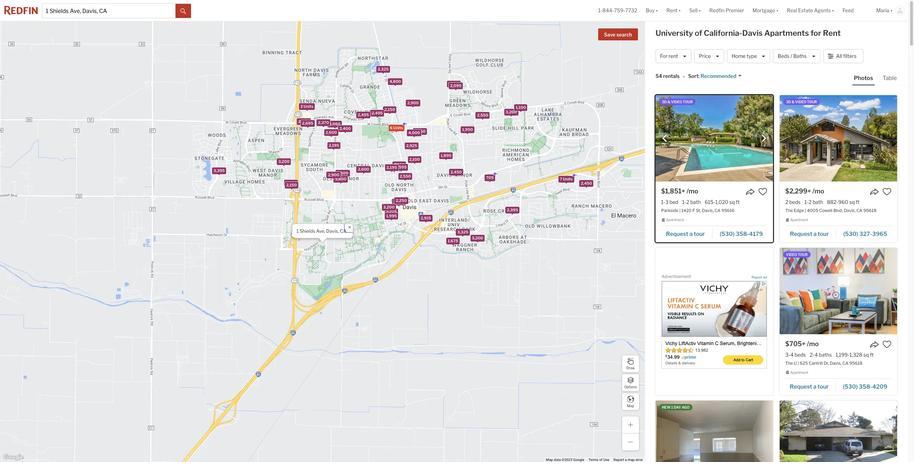 Task type: vqa. For each thing, say whether or not it's contained in the screenshot.
Addison,
no



Task type: locate. For each thing, give the bounding box(es) containing it.
request a tour button down the cantrill
[[786, 382, 836, 392]]

2,550
[[477, 113, 488, 118], [400, 174, 411, 179]]

2 the from the top
[[786, 361, 793, 367]]

california-
[[704, 28, 742, 38]]

1 horizontal spatial 2,195
[[387, 165, 397, 170]]

map left data
[[546, 459, 553, 463]]

1 vertical spatial 2,900
[[328, 172, 339, 177]]

0 horizontal spatial 1
[[297, 228, 299, 234]]

0 vertical spatial favorite button image
[[758, 187, 768, 197]]

apartment down u
[[790, 371, 808, 375]]

units up 2,200
[[304, 104, 313, 109]]

request a tour for $2,299+
[[790, 231, 829, 238]]

/mo
[[687, 188, 698, 195], [813, 188, 824, 195], [807, 341, 819, 348]]

google image
[[2, 454, 25, 463]]

tour for $2,299+ /mo
[[818, 231, 829, 238]]

3 ▾ from the left
[[699, 8, 701, 13]]

1 horizontal spatial report
[[752, 276, 762, 280]]

▾ right buy
[[656, 8, 658, 13]]

0 horizontal spatial sq
[[730, 199, 735, 205]]

0 horizontal spatial 3d
[[662, 100, 667, 104]]

real estate agents ▾
[[787, 8, 834, 13]]

0 vertical spatial 2,900
[[407, 100, 419, 105]]

95618 down 1,328
[[850, 361, 863, 367]]

1 bath from the left
[[691, 199, 701, 205]]

request for $705+
[[790, 384, 812, 391]]

favorite button checkbox for $1,851+ /mo
[[758, 187, 768, 197]]

2,400
[[340, 126, 351, 131]]

1- up 4005
[[805, 199, 809, 205]]

1 horizontal spatial sq
[[850, 199, 855, 205]]

rent right for
[[823, 28, 841, 38]]

request a tour for $705+
[[790, 384, 829, 391]]

1-2 bath up 4005
[[805, 199, 823, 205]]

1- up 1420
[[682, 199, 687, 205]]

0 vertical spatial map
[[627, 404, 634, 409]]

1 vertical spatial of
[[599, 459, 603, 463]]

1 vertical spatial units
[[393, 125, 403, 130]]

2,495
[[372, 110, 383, 115], [358, 112, 369, 117]]

price button
[[695, 49, 724, 63]]

1-2 bath for $1,851+
[[682, 199, 701, 205]]

▾ for rent ▾
[[679, 8, 681, 13]]

0 horizontal spatial 2,495
[[358, 112, 369, 117]]

2,900
[[407, 100, 419, 105], [328, 172, 339, 177]]

the down 2 beds
[[786, 208, 793, 214]]

sq up 95616
[[730, 199, 735, 205]]

apartment down parkside at the top of page
[[666, 218, 684, 222]]

beds up edge
[[790, 199, 801, 205]]

redfin
[[710, 8, 725, 13]]

1 horizontal spatial 2,550
[[477, 113, 488, 118]]

(530) 358-4209 link
[[836, 381, 892, 393]]

report left map
[[614, 459, 624, 463]]

6
[[390, 125, 393, 130]]

2,600 down 3,060 at the left
[[326, 130, 337, 135]]

0 horizontal spatial ft
[[736, 199, 740, 205]]

report left ad
[[752, 276, 762, 280]]

1 1-2 bath from the left
[[682, 199, 701, 205]]

1 vertical spatial report
[[614, 459, 624, 463]]

sq right 960
[[850, 199, 855, 205]]

apartment down edge
[[790, 218, 808, 222]]

1 left the shields
[[297, 228, 299, 234]]

baths
[[794, 53, 807, 59]]

0 horizontal spatial 2,195
[[329, 143, 339, 148]]

a down f
[[690, 231, 693, 238]]

625
[[800, 361, 808, 367]]

1
[[297, 228, 299, 234], [671, 406, 673, 410]]

2 vertical spatial units
[[563, 177, 573, 182]]

(530) inside "link"
[[843, 384, 858, 391]]

1 horizontal spatial &
[[792, 100, 795, 104]]

save
[[604, 32, 616, 38]]

0 vertical spatial beds
[[790, 199, 801, 205]]

request a tour for $1,851+
[[666, 231, 705, 238]]

0 vertical spatial of
[[695, 28, 702, 38]]

0 vertical spatial 2,550
[[477, 113, 488, 118]]

davis, right ave,
[[326, 228, 339, 234]]

(530) down 95616
[[720, 231, 735, 238]]

davis, right dr,
[[830, 361, 842, 367]]

1 3d from the left
[[662, 100, 667, 104]]

tour down st,
[[694, 231, 705, 238]]

map down options
[[627, 404, 634, 409]]

ca
[[715, 208, 721, 214], [857, 208, 863, 214], [340, 228, 346, 234], [843, 361, 849, 367]]

0 vertical spatial 2,100
[[409, 157, 420, 162]]

•
[[683, 74, 685, 80]]

table button
[[881, 75, 898, 85]]

ft right 1,020
[[736, 199, 740, 205]]

tour
[[694, 231, 705, 238], [818, 231, 829, 238], [818, 384, 829, 391]]

ca down 882-960 sq ft
[[857, 208, 863, 214]]

&
[[668, 100, 671, 104], [792, 100, 795, 104]]

0 horizontal spatial favorite button image
[[758, 187, 768, 197]]

1,199-1,328 sq ft
[[836, 352, 874, 358]]

358- for $705+ /mo
[[859, 384, 873, 391]]

photo of 217 b st, davis, ca 95616 image
[[656, 401, 773, 463]]

all filters button
[[823, 49, 864, 63]]

(530) 358-4209
[[843, 384, 888, 391]]

2,275
[[386, 209, 397, 214]]

0 horizontal spatial 2,150
[[286, 183, 297, 188]]

0 horizontal spatial |
[[680, 208, 681, 214]]

| right edge
[[805, 208, 806, 214]]

a left map
[[625, 459, 627, 463]]

0 vertical spatial 95618
[[864, 208, 877, 214]]

bath
[[691, 199, 701, 205], [813, 199, 823, 205]]

photo of 625 cantrill dr, davis, ca 95618 image
[[780, 248, 897, 335]]

1 horizontal spatial 3d
[[786, 100, 791, 104]]

1 shields ave, davis, ca
[[297, 228, 346, 234]]

▾ left "sell"
[[679, 8, 681, 13]]

1 shields ave, davis, ca dialog
[[292, 222, 355, 238]]

4 up the cantrill
[[815, 352, 818, 358]]

request a tour button down 4005
[[786, 229, 836, 239]]

of down sell ▾ button at top
[[695, 28, 702, 38]]

university of california-davis apartments for rent
[[656, 28, 841, 38]]

favorite button image for $705+ /mo
[[883, 340, 892, 350]]

tour down the u | 625 cantrill dr, davis, ca 95618
[[818, 384, 829, 391]]

1 vertical spatial 2,195
[[387, 165, 397, 170]]

0 horizontal spatial 2,900
[[328, 172, 339, 177]]

4
[[791, 352, 794, 358], [815, 352, 818, 358]]

0 horizontal spatial 2,550
[[400, 174, 411, 179]]

2,600 right the 5,500
[[358, 167, 369, 172]]

map region
[[0, 10, 729, 463]]

0 vertical spatial 2,600
[[326, 130, 337, 135]]

7
[[560, 177, 562, 182]]

▾ right "sell"
[[699, 8, 701, 13]]

2 horizontal spatial sq
[[864, 352, 869, 358]]

0 horizontal spatial 4
[[791, 352, 794, 358]]

of for use
[[599, 459, 603, 463]]

a down the cantrill
[[813, 384, 817, 391]]

for rent
[[660, 53, 678, 59]]

2 horizontal spatial ft
[[870, 352, 874, 358]]

0 vertical spatial report
[[752, 276, 762, 280]]

2 down $2,299+
[[786, 199, 788, 205]]

1 horizontal spatial 2,900
[[407, 100, 419, 105]]

1 vertical spatial rent
[[823, 28, 841, 38]]

358- inside "link"
[[859, 384, 873, 391]]

2 4 from the left
[[815, 352, 818, 358]]

(530)
[[720, 231, 735, 238], [844, 231, 858, 238], [843, 384, 858, 391]]

1-2 bath up f
[[682, 199, 701, 205]]

2,195 down 3,060 at the left
[[329, 143, 339, 148]]

(530) 358-4179 link
[[713, 228, 768, 240]]

rent inside dropdown button
[[667, 8, 678, 13]]

for
[[811, 28, 822, 38]]

request a tour button for $1,851+
[[661, 229, 713, 239]]

1 the from the top
[[786, 208, 793, 214]]

photos button
[[853, 75, 881, 85]]

95616
[[722, 208, 735, 214]]

2,600
[[326, 130, 337, 135], [358, 167, 369, 172]]

ft
[[736, 199, 740, 205], [856, 199, 860, 205], [870, 352, 874, 358]]

0 vertical spatial the
[[786, 208, 793, 214]]

request down parkside at the top of page
[[666, 231, 688, 238]]

2 horizontal spatial |
[[805, 208, 806, 214]]

for rent button
[[656, 49, 692, 63]]

(530) left 327-
[[844, 231, 858, 238]]

4 for 2-
[[815, 352, 818, 358]]

0 horizontal spatial 2,600
[[326, 130, 337, 135]]

beds
[[778, 53, 790, 59]]

2 1-2 bath from the left
[[805, 199, 823, 205]]

units right 6
[[393, 125, 403, 130]]

request a tour down 625
[[790, 384, 829, 391]]

3d & video tour
[[662, 100, 693, 104], [786, 100, 817, 104]]

0 horizontal spatial units
[[304, 104, 313, 109]]

95618
[[864, 208, 877, 214], [850, 361, 863, 367]]

0 vertical spatial 2,195
[[329, 143, 339, 148]]

rent right buy ▾
[[667, 8, 678, 13]]

1 horizontal spatial ft
[[856, 199, 860, 205]]

1 horizontal spatial |
[[798, 361, 799, 367]]

map
[[628, 459, 635, 463]]

1 horizontal spatial 2,100
[[409, 157, 420, 162]]

0 vertical spatial units
[[304, 104, 313, 109]]

/mo up 2-
[[807, 341, 819, 348]]

1 vertical spatial favorite button image
[[883, 340, 892, 350]]

0 horizontal spatial of
[[599, 459, 603, 463]]

1 horizontal spatial 358-
[[859, 384, 873, 391]]

1 horizontal spatial 2,450
[[581, 181, 592, 186]]

City, Address, School, Building, ZIP search field
[[42, 4, 176, 18]]

5 ▾ from the left
[[832, 8, 834, 13]]

map for map
[[627, 404, 634, 409]]

a for $1,851+
[[690, 231, 693, 238]]

1 vertical spatial 2,600
[[358, 167, 369, 172]]

0 horizontal spatial 2,450
[[451, 170, 462, 175]]

1 vertical spatial the
[[786, 361, 793, 367]]

request up video tour
[[790, 231, 813, 238]]

the for $2,299+ /mo
[[786, 208, 793, 214]]

bath up f
[[691, 199, 701, 205]]

ft for $1,851+ /mo
[[736, 199, 740, 205]]

2 up 2,200
[[300, 104, 303, 109]]

favorite button image for $1,851+ /mo
[[758, 187, 768, 197]]

map inside button
[[627, 404, 634, 409]]

1 horizontal spatial 95618
[[864, 208, 877, 214]]

rent ▾ button
[[662, 0, 685, 21]]

home
[[732, 53, 746, 59]]

ca down the 1,199-
[[843, 361, 849, 367]]

davis, down 615-
[[702, 208, 714, 214]]

mortgage ▾ button
[[748, 0, 783, 21]]

$2,299+ /mo
[[786, 188, 824, 195]]

3,060
[[329, 121, 341, 126]]

request a tour button for $705+
[[786, 382, 836, 392]]

request a tour down 1420
[[666, 231, 705, 238]]

615-1,020 sq ft
[[705, 199, 740, 205]]

davis,
[[702, 208, 714, 214], [844, 208, 856, 214], [326, 228, 339, 234], [830, 361, 842, 367]]

882-
[[827, 199, 839, 205]]

▾ right agents
[[832, 8, 834, 13]]

(530) left 4209
[[843, 384, 858, 391]]

0 vertical spatial rent
[[667, 8, 678, 13]]

new 1 day ago
[[662, 406, 690, 410]]

photo of 4005 cowell blvd, davis, ca 95618 image
[[780, 95, 897, 182]]

0 horizontal spatial map
[[546, 459, 553, 463]]

use
[[604, 459, 609, 463]]

1 horizontal spatial 2,495
[[372, 110, 383, 115]]

6 ▾ from the left
[[891, 8, 893, 13]]

327-
[[860, 231, 872, 238]]

1 4 from the left
[[791, 352, 794, 358]]

request a tour button down 1420
[[661, 229, 713, 239]]

favorite button checkbox
[[758, 187, 768, 197], [883, 187, 892, 197], [883, 340, 892, 350]]

1,600
[[394, 200, 404, 205]]

1 left day
[[671, 406, 673, 410]]

request a tour down 4005
[[790, 231, 829, 238]]

4005
[[807, 208, 818, 214]]

2,150
[[385, 107, 395, 112], [286, 183, 297, 188]]

sell ▾ button
[[685, 0, 705, 21]]

1 vertical spatial 2,150
[[286, 183, 297, 188]]

beds up 625
[[795, 352, 806, 358]]

1 horizontal spatial units
[[393, 125, 403, 130]]

/mo right $1,851+
[[687, 188, 698, 195]]

©2023
[[562, 459, 572, 463]]

▾ right mortgage
[[776, 8, 779, 13]]

favorite button image
[[758, 187, 768, 197], [883, 340, 892, 350]]

/mo right $2,299+
[[813, 188, 824, 195]]

report inside button
[[752, 276, 762, 280]]

sq right 1,328
[[864, 352, 869, 358]]

2 up 4005
[[809, 199, 812, 205]]

ft for $2,299+ /mo
[[856, 199, 860, 205]]

1- left 'bed'
[[661, 199, 666, 205]]

buy ▾ button
[[642, 0, 662, 21]]

ca down 1,020
[[715, 208, 721, 214]]

1 vertical spatial 358-
[[859, 384, 873, 391]]

0 horizontal spatial &
[[668, 100, 671, 104]]

1 horizontal spatial 1-2 bath
[[805, 199, 823, 205]]

1 vertical spatial 95618
[[850, 361, 863, 367]]

1 vertical spatial 1
[[671, 406, 673, 410]]

0 horizontal spatial 3d & video tour
[[662, 100, 693, 104]]

sq for $705+ /mo
[[864, 352, 869, 358]]

bath up 4005
[[813, 199, 823, 205]]

1 horizontal spatial 3d & video tour
[[786, 100, 817, 104]]

0 vertical spatial 1
[[297, 228, 299, 234]]

apartments
[[764, 28, 809, 38]]

buy ▾
[[646, 8, 658, 13]]

ca right ave,
[[340, 228, 346, 234]]

2,450 down 1,895
[[451, 170, 462, 175]]

0 horizontal spatial rent
[[667, 8, 678, 13]]

1 horizontal spatial of
[[695, 28, 702, 38]]

| right u
[[798, 361, 799, 367]]

ad
[[763, 276, 767, 280]]

apartment for $1,851+
[[666, 218, 684, 222]]

sq for $2,299+ /mo
[[850, 199, 855, 205]]

tour down the cowell
[[818, 231, 829, 238]]

$1,851+ /mo
[[661, 188, 698, 195]]

1 inside 1 shields ave, davis, ca dialog
[[297, 228, 299, 234]]

1-844-759-7732 link
[[598, 8, 637, 13]]

all
[[836, 53, 842, 59]]

a down 4005
[[814, 231, 817, 238]]

save search button
[[598, 28, 638, 40]]

0 horizontal spatial 358-
[[736, 231, 749, 238]]

$2,299+
[[786, 188, 811, 195]]

1,020
[[715, 199, 729, 205]]

1 horizontal spatial 2,150
[[385, 107, 395, 112]]

4 down '$705+'
[[791, 352, 794, 358]]

of left use at bottom right
[[599, 459, 603, 463]]

0 horizontal spatial report
[[614, 459, 624, 463]]

tour for $1,851+ /mo
[[694, 231, 705, 238]]

request down 625
[[790, 384, 812, 391]]

0 horizontal spatial 95618
[[850, 361, 863, 367]]

1 horizontal spatial map
[[627, 404, 634, 409]]

▾ for maria ▾
[[891, 8, 893, 13]]

▾ inside dropdown button
[[832, 8, 834, 13]]

filters
[[843, 53, 857, 59]]

4 ▾ from the left
[[776, 8, 779, 13]]

1 horizontal spatial 4
[[815, 352, 818, 358]]

▾ for buy ▾
[[656, 8, 658, 13]]

of
[[695, 28, 702, 38], [599, 459, 603, 463]]

0 horizontal spatial 1-2 bath
[[682, 199, 701, 205]]

ft right 960
[[856, 199, 860, 205]]

1 horizontal spatial bath
[[813, 199, 823, 205]]

0 horizontal spatial bath
[[691, 199, 701, 205]]

0 vertical spatial 2,150
[[385, 107, 395, 112]]

mortgage ▾
[[753, 8, 779, 13]]

2,595
[[396, 165, 407, 170]]

units right '7'
[[563, 177, 573, 182]]

|
[[680, 208, 681, 214], [805, 208, 806, 214], [798, 361, 799, 367]]

units
[[304, 104, 313, 109], [393, 125, 403, 130], [563, 177, 573, 182]]

| left 1420
[[680, 208, 681, 214]]

ft right 1,328
[[870, 352, 874, 358]]

sort :
[[688, 73, 700, 79]]

1 vertical spatial 2,100
[[394, 162, 405, 167]]

▾ for sell ▾
[[699, 8, 701, 13]]

0 vertical spatial 358-
[[736, 231, 749, 238]]

the for $705+ /mo
[[786, 361, 793, 367]]

1 horizontal spatial favorite button image
[[883, 340, 892, 350]]

2 bath from the left
[[813, 199, 823, 205]]

tour
[[683, 100, 693, 104], [807, 100, 817, 104], [798, 253, 808, 257]]

price
[[699, 53, 711, 59]]

1 vertical spatial 2,550
[[400, 174, 411, 179]]

▾ right the maria
[[891, 8, 893, 13]]

2 horizontal spatial units
[[563, 177, 573, 182]]

95618 up (530) 327-3965 link
[[864, 208, 877, 214]]

1 vertical spatial map
[[546, 459, 553, 463]]

1 ▾ from the left
[[656, 8, 658, 13]]

video
[[671, 100, 682, 104], [795, 100, 807, 104], [786, 253, 797, 257]]

2 ▾ from the left
[[679, 8, 681, 13]]

3d
[[662, 100, 667, 104], [786, 100, 791, 104]]

2,195 up 2,250
[[387, 165, 397, 170]]

2,450 right 7 units on the right of the page
[[581, 181, 592, 186]]

the left u
[[786, 361, 793, 367]]



Task type: describe. For each thing, give the bounding box(es) containing it.
parkside | 1420 f st, davis, ca 95616
[[661, 208, 735, 214]]

sell ▾
[[689, 8, 701, 13]]

a for $2,299+
[[814, 231, 817, 238]]

1 3d & video tour from the left
[[662, 100, 693, 104]]

(530) 327-3965 link
[[836, 228, 892, 240]]

2 & from the left
[[792, 100, 795, 104]]

parkside
[[661, 208, 679, 214]]

1-3 bed
[[661, 199, 678, 205]]

report a map error link
[[614, 459, 643, 463]]

| for $705+
[[798, 361, 799, 367]]

advertisement
[[662, 274, 691, 280]]

3,395
[[214, 168, 225, 173]]

maria ▾
[[877, 8, 893, 13]]

sort
[[688, 73, 699, 79]]

/mo for $705+ /mo
[[807, 341, 819, 348]]

of for california-
[[695, 28, 702, 38]]

tour for $705+ /mo
[[818, 384, 829, 391]]

beds / baths
[[778, 53, 807, 59]]

report for report ad
[[752, 276, 762, 280]]

agents
[[814, 8, 831, 13]]

davis
[[742, 28, 763, 38]]

(530) 327-3965
[[844, 231, 887, 238]]

2 up 1420
[[687, 199, 689, 205]]

photo of 1420 f st, davis, ca 95616 image
[[656, 95, 773, 182]]

bath for $1,851+ /mo
[[691, 199, 701, 205]]

units for 6 units
[[393, 125, 403, 130]]

3-
[[786, 352, 791, 358]]

/mo for $2,299+ /mo
[[813, 188, 824, 195]]

1 vertical spatial 2,450
[[581, 181, 592, 186]]

54
[[656, 73, 662, 79]]

favorite button image
[[883, 187, 892, 197]]

sell
[[689, 8, 698, 13]]

units for 7 units
[[563, 177, 573, 182]]

▾ for mortgage ▾
[[776, 8, 779, 13]]

u
[[794, 361, 797, 367]]

1 horizontal spatial 1
[[671, 406, 673, 410]]

(530) for $1,851+ /mo
[[720, 231, 735, 238]]

bed
[[670, 199, 678, 205]]

draw
[[627, 366, 635, 371]]

map for map data ©2023 google
[[546, 459, 553, 463]]

data
[[554, 459, 561, 463]]

| for $2,299+
[[805, 208, 806, 214]]

google
[[573, 459, 584, 463]]

request a tour button for $2,299+
[[786, 229, 836, 239]]

95618 for $705+ /mo
[[850, 361, 863, 367]]

615-
[[705, 199, 715, 205]]

for
[[660, 53, 668, 59]]

/mo for $1,851+ /mo
[[687, 188, 698, 195]]

apartment for $705+
[[790, 371, 808, 375]]

882-960 sq ft
[[827, 199, 860, 205]]

terms of use link
[[589, 459, 609, 463]]

dr,
[[824, 361, 829, 367]]

(530) for $2,299+ /mo
[[844, 231, 858, 238]]

previous button image
[[661, 135, 668, 142]]

1 & from the left
[[668, 100, 671, 104]]

2,950
[[414, 129, 426, 134]]

1- left "759-"
[[598, 8, 603, 13]]

(530) for $705+ /mo
[[843, 384, 858, 391]]

favorite button checkbox for $705+ /mo
[[883, 340, 892, 350]]

(530) 358-4179
[[720, 231, 763, 238]]

apartment for $2,299+
[[790, 218, 808, 222]]

sell ▾ button
[[689, 0, 701, 21]]

bath for $2,299+ /mo
[[813, 199, 823, 205]]

davis, inside dialog
[[326, 228, 339, 234]]

2-4 baths
[[810, 352, 832, 358]]

3,800
[[335, 177, 347, 182]]

draw button
[[622, 356, 640, 373]]

home type
[[732, 53, 757, 59]]

feed
[[843, 8, 854, 13]]

0 horizontal spatial 2,100
[[394, 162, 405, 167]]

1,900
[[285, 181, 296, 186]]

3-4 beds
[[786, 352, 806, 358]]

new
[[662, 406, 671, 410]]

the edge | 4005 cowell blvd, davis, ca 95618
[[786, 208, 877, 214]]

the u | 625 cantrill dr, davis, ca 95618
[[786, 361, 863, 367]]

report for report a map error
[[614, 459, 624, 463]]

ca inside 1 shields ave, davis, ca dialog
[[340, 228, 346, 234]]

davis, down 960
[[844, 208, 856, 214]]

2-
[[810, 352, 815, 358]]

4 for 3-
[[791, 352, 794, 358]]

1,199-
[[836, 352, 850, 358]]

2 3d & video tour from the left
[[786, 100, 817, 104]]

1,328
[[850, 352, 863, 358]]

1-2 bath for $2,299+
[[805, 199, 823, 205]]

units for 2 units
[[304, 104, 313, 109]]

type
[[747, 53, 757, 59]]

4,800
[[390, 79, 401, 84]]

buy
[[646, 8, 655, 13]]

map button
[[622, 394, 640, 411]]

video tour
[[786, 253, 808, 257]]

$1,851+
[[661, 188, 685, 195]]

1-844-759-7732
[[598, 8, 637, 13]]

2 beds
[[786, 199, 801, 205]]

photos
[[854, 75, 873, 82]]

request for $1,851+
[[666, 231, 688, 238]]

mortgage
[[753, 8, 775, 13]]

next button image
[[761, 135, 768, 142]]

1 horizontal spatial 2,600
[[358, 167, 369, 172]]

54 rentals •
[[656, 73, 685, 80]]

3965
[[872, 231, 887, 238]]

2,925
[[406, 143, 417, 148]]

1,100
[[516, 105, 526, 110]]

sq for $1,851+ /mo
[[730, 199, 735, 205]]

redfin premier
[[710, 8, 744, 13]]

photo of 1024 j st, davis, ca 95616 image
[[780, 401, 897, 463]]

cowell
[[819, 208, 833, 214]]

2,695
[[302, 121, 313, 126]]

2 inside map region
[[300, 104, 303, 109]]

358- for $1,851+ /mo
[[736, 231, 749, 238]]

shields
[[300, 228, 315, 234]]

1 horizontal spatial rent
[[823, 28, 841, 38]]

rentals
[[663, 73, 680, 79]]

0 vertical spatial 2,450
[[451, 170, 462, 175]]

2,395
[[507, 208, 518, 213]]

cantrill
[[809, 361, 823, 367]]

favorite button checkbox for $2,299+ /mo
[[883, 187, 892, 197]]

report ad
[[752, 276, 767, 280]]

ad region
[[662, 282, 767, 369]]

error
[[636, 459, 643, 463]]

rent ▾
[[667, 8, 681, 13]]

options button
[[622, 375, 640, 392]]

a for $705+
[[813, 384, 817, 391]]

ft for $705+ /mo
[[870, 352, 874, 358]]

options
[[624, 385, 637, 390]]

844-
[[603, 8, 614, 13]]

2,250
[[396, 198, 407, 203]]

real estate agents ▾ link
[[787, 0, 834, 21]]

$705+ /mo
[[786, 341, 819, 348]]

1,950
[[462, 127, 473, 132]]

1,250
[[389, 165, 399, 170]]

2,915
[[421, 216, 431, 221]]

759-
[[614, 8, 625, 13]]

request for $2,299+
[[790, 231, 813, 238]]

3
[[666, 199, 669, 205]]

report a map error
[[614, 459, 643, 463]]

2,370
[[318, 120, 329, 125]]

95618 for $2,299+ /mo
[[864, 208, 877, 214]]

2 3d from the left
[[786, 100, 791, 104]]

submit search image
[[180, 8, 186, 14]]

1 vertical spatial beds
[[795, 352, 806, 358]]



